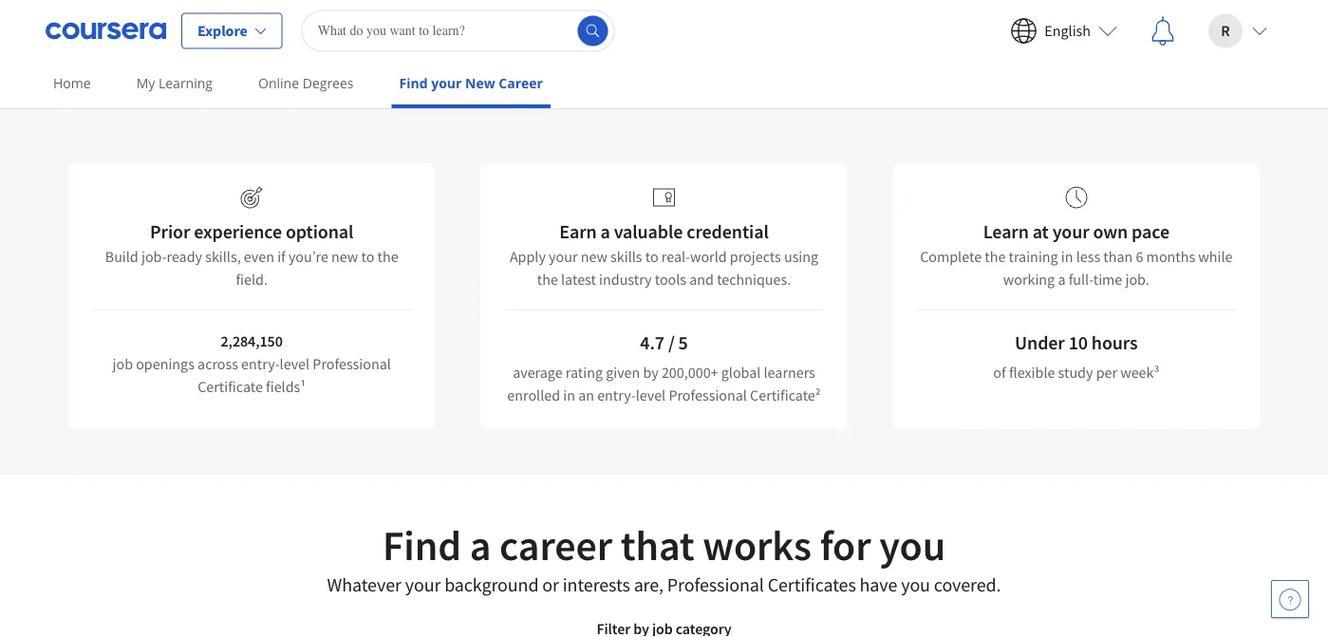 Task type: describe. For each thing, give the bounding box(es) containing it.
background
[[445, 573, 539, 597]]

valuable
[[614, 220, 683, 244]]

under 10 hours of flexible study per week³
[[994, 331, 1160, 382]]

field.
[[236, 270, 268, 289]]

find your new career link
[[392, 62, 551, 108]]

training inside take the first step toward your new career get professional-level training and earn a credential recognized by leading companies.
[[502, 77, 563, 101]]

career
[[499, 74, 543, 92]]

latest
[[561, 270, 596, 289]]

tools
[[655, 270, 687, 289]]

home
[[53, 74, 91, 92]]

learners
[[764, 363, 816, 382]]

than
[[1104, 247, 1133, 266]]

covered.
[[934, 573, 1001, 597]]

level inside 2,284,150 job openings across entry-level professional certificate fields¹
[[280, 354, 310, 373]]

your inside the earn a valuable credential apply your new skills to real-world projects using the latest industry tools and techniques.
[[549, 247, 578, 266]]

that
[[621, 519, 695, 571]]

interests
[[563, 573, 630, 597]]

week³
[[1121, 363, 1160, 382]]

your inside learn at your own pace complete the training in less than 6 months while working a full-time job.
[[1053, 220, 1090, 244]]

and inside the earn a valuable credential apply your new skills to real-world projects using the latest industry tools and techniques.
[[690, 270, 714, 289]]

coursera image
[[46, 16, 166, 46]]

new
[[465, 74, 495, 92]]

english
[[1045, 21, 1091, 40]]

certificate²
[[750, 386, 821, 405]]

prior
[[150, 220, 190, 244]]

first
[[450, 23, 522, 76]]

prior experience optional build job-ready skills, even if you're new to the field.
[[105, 220, 398, 289]]

home link
[[46, 62, 98, 104]]

your inside take the first step toward your new career get professional-level training and earn a credential recognized by leading companies.
[[750, 23, 832, 76]]

entry- inside 4.7 / 5 average rating given by 200,000+ global learners enrolled in an entry-level professional certificate²
[[598, 386, 636, 405]]

a inside take the first step toward your new career get professional-level training and earn a credential recognized by leading companies.
[[640, 77, 649, 101]]

step
[[530, 23, 606, 76]]

professional inside 4.7 / 5 average rating given by 200,000+ global learners enrolled in an entry-level professional certificate²
[[669, 386, 747, 405]]

or
[[543, 573, 559, 597]]

take the first step toward your new career get professional-level training and earn a credential recognized by leading companies.
[[291, 23, 1037, 101]]

learning
[[159, 74, 213, 92]]

own
[[1094, 220, 1128, 244]]

the inside the earn a valuable credential apply your new skills to real-world projects using the latest industry tools and techniques.
[[537, 270, 558, 289]]

professional inside find a career that works for you whatever your background or interests are, professional certificates have you covered.
[[668, 573, 764, 597]]

online degrees
[[258, 74, 354, 92]]

companies.
[[910, 77, 1001, 101]]

world
[[690, 247, 727, 266]]

degrees
[[303, 74, 354, 92]]

new for apply
[[581, 247, 608, 266]]

you're
[[289, 247, 328, 266]]

find a career that works for you whatever your background or interests are, professional certificates have you covered.
[[327, 519, 1001, 597]]

have
[[860, 573, 898, 597]]

job
[[113, 354, 133, 373]]

my learning link
[[129, 62, 220, 104]]

an
[[579, 386, 595, 405]]

a inside learn at your own pace complete the training in less than 6 months while working a full-time job.
[[1058, 270, 1066, 289]]

a inside the earn a valuable credential apply your new skills to real-world projects using the latest industry tools and techniques.
[[601, 220, 610, 244]]

experience
[[194, 220, 282, 244]]

average
[[513, 363, 563, 382]]

get
[[328, 77, 355, 101]]

hours
[[1092, 331, 1138, 355]]

optional
[[286, 220, 354, 244]]

fields¹
[[266, 377, 306, 396]]

find for a
[[383, 519, 462, 571]]

of
[[994, 363, 1006, 382]]

entry- inside 2,284,150 job openings across entry-level professional certificate fields¹
[[241, 354, 280, 373]]

the inside learn at your own pace complete the training in less than 6 months while working a full-time job.
[[985, 247, 1006, 266]]

certificate
[[198, 377, 263, 396]]

explore button
[[181, 13, 283, 49]]

level inside take the first step toward your new career get professional-level training and earn a credential recognized by leading companies.
[[461, 77, 498, 101]]

skills
[[611, 247, 643, 266]]

my learning
[[136, 74, 213, 92]]

for
[[820, 519, 871, 571]]

6
[[1136, 247, 1144, 266]]

openings
[[136, 354, 195, 373]]

credential inside the earn a valuable credential apply your new skills to real-world projects using the latest industry tools and techniques.
[[687, 220, 769, 244]]

complete
[[920, 247, 982, 266]]

full-
[[1069, 270, 1094, 289]]

while
[[1199, 247, 1233, 266]]

career inside take the first step toward your new career get professional-level training and earn a credential recognized by leading companies.
[[924, 23, 1037, 76]]

are,
[[634, 573, 664, 597]]

toward
[[614, 23, 742, 76]]

the inside take the first step toward your new career get professional-level training and earn a credential recognized by leading companies.
[[383, 23, 442, 76]]

recognized
[[736, 77, 822, 101]]

real-
[[662, 247, 690, 266]]

earn a valuable credential apply your new skills to real-world projects using the latest industry tools and techniques.
[[510, 220, 819, 289]]

time
[[1094, 270, 1123, 289]]

study
[[1059, 363, 1094, 382]]

job.
[[1126, 270, 1150, 289]]

the inside prior experience optional build job-ready skills, even if you're new to the field.
[[378, 247, 398, 266]]

2,284,150 job openings across entry-level professional certificate fields¹
[[113, 331, 391, 396]]



Task type: vqa. For each thing, say whether or not it's contained in the screenshot.


Task type: locate. For each thing, give the bounding box(es) containing it.
new up leading
[[840, 23, 916, 76]]

working
[[1004, 270, 1055, 289]]

1 vertical spatial level
[[280, 354, 310, 373]]

0 horizontal spatial new
[[331, 247, 358, 266]]

if
[[277, 247, 286, 266]]

2 vertical spatial professional
[[668, 573, 764, 597]]

and inside take the first step toward your new career get professional-level training and earn a credential recognized by leading companies.
[[567, 77, 597, 101]]

by inside 4.7 / 5 average rating given by 200,000+ global learners enrolled in an entry-level professional certificate²
[[643, 363, 659, 382]]

to inside prior experience optional build job-ready skills, even if you're new to the field.
[[361, 247, 375, 266]]

new up latest
[[581, 247, 608, 266]]

techniques.
[[717, 270, 791, 289]]

1 horizontal spatial new
[[581, 247, 608, 266]]

industry
[[599, 270, 652, 289]]

by right given
[[643, 363, 659, 382]]

professional-
[[359, 77, 461, 101]]

in left less
[[1062, 247, 1074, 266]]

under
[[1015, 331, 1065, 355]]

earn
[[601, 77, 636, 101]]

using
[[784, 247, 819, 266]]

pace
[[1132, 220, 1170, 244]]

2 horizontal spatial new
[[840, 23, 916, 76]]

1 vertical spatial and
[[690, 270, 714, 289]]

new for toward
[[840, 23, 916, 76]]

enrolled
[[507, 386, 560, 405]]

0 horizontal spatial level
[[280, 354, 310, 373]]

leading
[[848, 77, 906, 101]]

1 horizontal spatial entry-
[[598, 386, 636, 405]]

1 horizontal spatial in
[[1062, 247, 1074, 266]]

0 vertical spatial you
[[880, 519, 946, 571]]

you right have
[[901, 573, 931, 597]]

learn at your own pace complete the training in less than 6 months while working a full-time job.
[[920, 220, 1233, 289]]

1 vertical spatial in
[[563, 386, 575, 405]]

0 horizontal spatial to
[[361, 247, 375, 266]]

r button
[[1194, 0, 1283, 61]]

a
[[640, 77, 649, 101], [601, 220, 610, 244], [1058, 270, 1066, 289], [470, 519, 491, 571]]

the right you're
[[378, 247, 398, 266]]

job-
[[141, 247, 167, 266]]

learn
[[984, 220, 1029, 244]]

find inside find a career that works for you whatever your background or interests are, professional certificates have you covered.
[[383, 519, 462, 571]]

level inside 4.7 / 5 average rating given by 200,000+ global learners enrolled in an entry-level professional certificate²
[[636, 386, 666, 405]]

0 horizontal spatial and
[[567, 77, 597, 101]]

5
[[679, 331, 688, 355]]

in
[[1062, 247, 1074, 266], [563, 386, 575, 405]]

career up companies.
[[924, 23, 1037, 76]]

to left real-
[[646, 247, 659, 266]]

find left 'new'
[[399, 74, 428, 92]]

to inside the earn a valuable credential apply your new skills to real-world projects using the latest industry tools and techniques.
[[646, 247, 659, 266]]

find for your
[[399, 74, 428, 92]]

0 horizontal spatial career
[[500, 519, 613, 571]]

you up have
[[880, 519, 946, 571]]

1 horizontal spatial by
[[826, 77, 845, 101]]

your up less
[[1053, 220, 1090, 244]]

1 vertical spatial find
[[383, 519, 462, 571]]

find your new career
[[399, 74, 543, 92]]

your up latest
[[549, 247, 578, 266]]

rating
[[566, 363, 603, 382]]

level up fields¹
[[280, 354, 310, 373]]

2 vertical spatial level
[[636, 386, 666, 405]]

r
[[1222, 21, 1231, 40]]

0 vertical spatial in
[[1062, 247, 1074, 266]]

entry- down 2,284,150
[[241, 354, 280, 373]]

2 to from the left
[[646, 247, 659, 266]]

global
[[722, 363, 761, 382]]

given
[[606, 363, 640, 382]]

your up recognized
[[750, 23, 832, 76]]

1 vertical spatial professional
[[669, 386, 747, 405]]

professional
[[313, 354, 391, 373], [669, 386, 747, 405], [668, 573, 764, 597]]

less
[[1077, 247, 1101, 266]]

the down the learn
[[985, 247, 1006, 266]]

new inside the earn a valuable credential apply your new skills to real-world projects using the latest industry tools and techniques.
[[581, 247, 608, 266]]

0 vertical spatial by
[[826, 77, 845, 101]]

earn
[[560, 220, 597, 244]]

whatever
[[327, 573, 402, 597]]

a inside find a career that works for you whatever your background or interests are, professional certificates have you covered.
[[470, 519, 491, 571]]

credential
[[653, 77, 732, 101], [687, 220, 769, 244]]

2 horizontal spatial level
[[636, 386, 666, 405]]

None search field
[[302, 10, 615, 52]]

projects
[[730, 247, 781, 266]]

ready
[[167, 247, 202, 266]]

find up whatever
[[383, 519, 462, 571]]

in inside learn at your own pace complete the training in less than 6 months while working a full-time job.
[[1062, 247, 1074, 266]]

new down optional
[[331, 247, 358, 266]]

in inside 4.7 / 5 average rating given by 200,000+ global learners enrolled in an entry-level professional certificate²
[[563, 386, 575, 405]]

in left an
[[563, 386, 575, 405]]

4.7 / 5 average rating given by 200,000+ global learners enrolled in an entry-level professional certificate²
[[507, 331, 821, 405]]

1 vertical spatial you
[[901, 573, 931, 597]]

your left 'new'
[[431, 74, 462, 92]]

your
[[750, 23, 832, 76], [431, 74, 462, 92], [1053, 220, 1090, 244], [549, 247, 578, 266], [405, 573, 441, 597]]

online degrees link
[[251, 62, 361, 104]]

200,000+
[[662, 363, 719, 382]]

1 vertical spatial by
[[643, 363, 659, 382]]

10
[[1069, 331, 1088, 355]]

2,284,150
[[221, 331, 283, 350]]

training right 'new'
[[502, 77, 563, 101]]

and down world
[[690, 270, 714, 289]]

the down 'apply'
[[537, 270, 558, 289]]

0 vertical spatial level
[[461, 77, 498, 101]]

my
[[136, 74, 155, 92]]

0 vertical spatial credential
[[653, 77, 732, 101]]

take
[[291, 23, 375, 76]]

1 horizontal spatial and
[[690, 270, 714, 289]]

/
[[668, 331, 675, 355]]

at
[[1033, 220, 1049, 244]]

4.7
[[640, 331, 665, 355]]

0 horizontal spatial in
[[563, 386, 575, 405]]

entry- down given
[[598, 386, 636, 405]]

explore
[[198, 21, 248, 40]]

level down 'first'
[[461, 77, 498, 101]]

level down given
[[636, 386, 666, 405]]

build
[[105, 247, 138, 266]]

0 horizontal spatial by
[[643, 363, 659, 382]]

0 vertical spatial entry-
[[241, 354, 280, 373]]

the up professional- at the top
[[383, 23, 442, 76]]

the
[[383, 23, 442, 76], [378, 247, 398, 266], [985, 247, 1006, 266], [537, 270, 558, 289]]

your right whatever
[[405, 573, 441, 597]]

online
[[258, 74, 299, 92]]

skills,
[[205, 247, 241, 266]]

across
[[198, 354, 238, 373]]

1 vertical spatial credential
[[687, 220, 769, 244]]

find
[[399, 74, 428, 92], [383, 519, 462, 571]]

works
[[703, 519, 812, 571]]

0 vertical spatial training
[[502, 77, 563, 101]]

new inside prior experience optional build job-ready skills, even if you're new to the field.
[[331, 247, 358, 266]]

career inside find a career that works for you whatever your background or interests are, professional certificates have you covered.
[[500, 519, 613, 571]]

0 vertical spatial professional
[[313, 354, 391, 373]]

apply
[[510, 247, 546, 266]]

1 vertical spatial entry-
[[598, 386, 636, 405]]

1 horizontal spatial level
[[461, 77, 498, 101]]

0 horizontal spatial entry-
[[241, 354, 280, 373]]

0 vertical spatial career
[[924, 23, 1037, 76]]

and left earn
[[567, 77, 597, 101]]

1 vertical spatial training
[[1009, 247, 1059, 266]]

new inside take the first step toward your new career get professional-level training and earn a credential recognized by leading companies.
[[840, 23, 916, 76]]

flexible
[[1009, 363, 1056, 382]]

by inside take the first step toward your new career get professional-level training and earn a credential recognized by leading companies.
[[826, 77, 845, 101]]

credential up world
[[687, 220, 769, 244]]

0 vertical spatial and
[[567, 77, 597, 101]]

your inside find a career that works for you whatever your background or interests are, professional certificates have you covered.
[[405, 573, 441, 597]]

career up or
[[500, 519, 613, 571]]

you
[[880, 519, 946, 571], [901, 573, 931, 597]]

1 to from the left
[[361, 247, 375, 266]]

1 horizontal spatial training
[[1009, 247, 1059, 266]]

training
[[502, 77, 563, 101], [1009, 247, 1059, 266]]

credential inside take the first step toward your new career get professional-level training and earn a credential recognized by leading companies.
[[653, 77, 732, 101]]

professional inside 2,284,150 job openings across entry-level professional certificate fields¹
[[313, 354, 391, 373]]

0 vertical spatial find
[[399, 74, 428, 92]]

1 horizontal spatial to
[[646, 247, 659, 266]]

training up working
[[1009, 247, 1059, 266]]

to right you're
[[361, 247, 375, 266]]

0 horizontal spatial training
[[502, 77, 563, 101]]

per
[[1097, 363, 1118, 382]]

1 vertical spatial career
[[500, 519, 613, 571]]

by left leading
[[826, 77, 845, 101]]

certificates
[[768, 573, 856, 597]]

What do you want to learn? text field
[[302, 10, 615, 52]]

help center image
[[1279, 588, 1302, 611]]

1 horizontal spatial career
[[924, 23, 1037, 76]]

training inside learn at your own pace complete the training in less than 6 months while working a full-time job.
[[1009, 247, 1059, 266]]

credential down toward
[[653, 77, 732, 101]]

even
[[244, 247, 274, 266]]

english button
[[996, 0, 1133, 61]]



